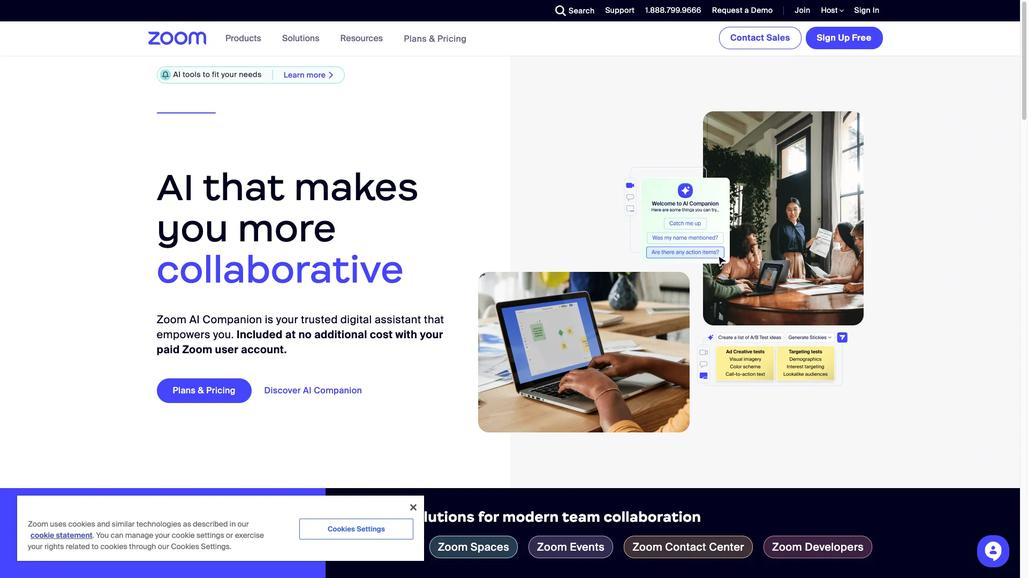 Task type: vqa. For each thing, say whether or not it's contained in the screenshot.
similar
yes



Task type: describe. For each thing, give the bounding box(es) containing it.
cookies inside button
[[328, 525, 355, 534]]

events
[[570, 540, 605, 554]]

your for .  you can manage your cookie settings or exercise your rights related to cookies through our cookies settings.
[[155, 531, 170, 540]]

collaboration
[[604, 509, 701, 526]]

tools
[[183, 70, 201, 79]]

ai inside zoom ai companion is your trusted digital assistant that empowers you.
[[189, 313, 200, 327]]

right image
[[326, 70, 337, 79]]

user
[[215, 343, 238, 356]]

zoom logo image
[[148, 32, 207, 45]]

up
[[838, 32, 850, 43]]

products
[[226, 33, 261, 44]]

cookie inside .  you can manage your cookie settings or exercise your rights related to cookies through our cookies settings.
[[172, 531, 195, 540]]

ai that makes you more
[[157, 164, 419, 252]]

cookies inside .  you can manage your cookie settings or exercise your rights related to cookies through our cookies settings.
[[100, 542, 127, 552]]

similar
[[112, 519, 135, 529]]

discover
[[264, 385, 301, 396]]

zoom events
[[537, 540, 605, 554]]

technologies
[[136, 519, 181, 529]]

1.888.799.9666
[[645, 5, 701, 15]]

included
[[237, 328, 283, 342]]

flexible
[[347, 509, 403, 526]]

& inside 'product information' navigation
[[429, 33, 435, 44]]

zoom contact center
[[633, 540, 744, 554]]

plans inside main content
[[173, 385, 196, 396]]

contact sales link
[[719, 27, 801, 49]]

flexible solutions for modern team collaboration
[[347, 509, 701, 526]]

included at no additional cost with your paid zoom user account.
[[157, 328, 443, 356]]

and
[[97, 519, 110, 529]]

sign up free
[[817, 32, 872, 43]]

a
[[745, 5, 749, 15]]

banner containing contact sales
[[135, 21, 885, 56]]

search
[[569, 6, 595, 16]]

1 vertical spatial zoom interface icon image
[[697, 333, 847, 386]]

search button
[[547, 0, 597, 21]]

cookies settings
[[328, 525, 385, 534]]

meetings navigation
[[717, 21, 885, 51]]

product information navigation
[[217, 21, 475, 56]]

resources button
[[340, 21, 388, 56]]

trusted
[[301, 313, 338, 327]]

sales
[[767, 32, 790, 43]]

discover ai companion
[[264, 385, 362, 396]]

zoom for zoom events
[[537, 540, 567, 554]]

host
[[821, 5, 839, 15]]

cookies settings button
[[299, 519, 413, 540]]

zoom inside included at no additional cost with your paid zoom user account.
[[182, 343, 212, 356]]

that inside ai that makes you more
[[203, 164, 285, 211]]

join
[[795, 5, 811, 15]]

.
[[93, 531, 94, 540]]

free
[[852, 32, 872, 43]]

additional
[[314, 328, 367, 342]]

pricing inside 'product information' navigation
[[438, 33, 467, 44]]

zoom uses cookies and similar technologies as described in our cookie statement
[[28, 519, 249, 540]]

sign in
[[854, 5, 880, 15]]

settings.
[[201, 542, 231, 552]]

is
[[265, 313, 273, 327]]

contact inside 'link'
[[730, 32, 764, 43]]

support
[[605, 5, 635, 15]]

zoom for zoom uses cookies and similar technologies as described in our cookie statement
[[28, 519, 48, 529]]

you
[[96, 531, 109, 540]]

modern
[[503, 509, 559, 526]]

cookies inside .  you can manage your cookie settings or exercise your rights related to cookies through our cookies settings.
[[171, 542, 199, 552]]

collaborative
[[157, 246, 404, 293]]

can
[[111, 531, 123, 540]]

more inside ai that makes you more
[[238, 205, 336, 252]]

statement
[[56, 531, 93, 540]]

spaces
[[471, 540, 509, 554]]

exercise
[[235, 531, 264, 540]]

solutions
[[282, 33, 319, 44]]

your for ai tools to fit your needs
[[221, 70, 237, 79]]

described
[[193, 519, 228, 529]]

your left rights
[[28, 542, 43, 552]]

learn
[[284, 70, 305, 80]]

for
[[478, 509, 499, 526]]

companion for discover
[[314, 385, 362, 396]]

settings
[[197, 531, 224, 540]]

to inside main content
[[203, 70, 210, 79]]

request a demo
[[712, 5, 773, 15]]

to inside .  you can manage your cookie settings or exercise your rights related to cookies through our cookies settings.
[[92, 542, 99, 552]]

empowers
[[157, 328, 210, 342]]

your for zoom ai companion is your trusted digital assistant that empowers you.
[[276, 313, 298, 327]]

in
[[230, 519, 236, 529]]

center
[[709, 540, 744, 554]]

companion for zoom
[[203, 313, 262, 327]]

through
[[129, 542, 156, 552]]

developers
[[805, 540, 864, 554]]

in
[[873, 5, 880, 15]]

privacy alert dialog
[[17, 496, 424, 561]]

or
[[226, 531, 233, 540]]



Task type: locate. For each thing, give the bounding box(es) containing it.
0 vertical spatial plans
[[404, 33, 427, 44]]

zoom up 'empowers'
[[157, 313, 187, 327]]

your inside zoom ai companion is your trusted digital assistant that empowers you.
[[276, 313, 298, 327]]

zoom contact center tab
[[624, 536, 753, 558]]

learn more
[[284, 70, 326, 80]]

0 horizontal spatial cookies
[[68, 519, 95, 529]]

companion
[[203, 313, 262, 327], [314, 385, 362, 396]]

join link
[[787, 0, 813, 21], [795, 5, 811, 15]]

companion inside zoom ai companion is your trusted digital assistant that empowers you.
[[203, 313, 262, 327]]

0 vertical spatial plans & pricing
[[404, 33, 467, 44]]

fit
[[212, 70, 219, 79]]

sign for sign in
[[854, 5, 871, 15]]

plans right resources dropdown button
[[404, 33, 427, 44]]

1 horizontal spatial &
[[429, 33, 435, 44]]

0 vertical spatial our
[[238, 519, 249, 529]]

zoom down solutions
[[438, 540, 468, 554]]

sign up free button
[[806, 27, 883, 49]]

0 horizontal spatial cookies
[[171, 542, 199, 552]]

products button
[[226, 21, 266, 56]]

join link up meetings navigation
[[795, 5, 811, 15]]

you
[[157, 205, 229, 252]]

zoom for zoom developers
[[772, 540, 802, 554]]

demo
[[751, 5, 773, 15]]

to left fit on the left top
[[203, 70, 210, 79]]

1 vertical spatial contact
[[665, 540, 706, 554]]

your right with
[[420, 328, 443, 342]]

cookie up rights
[[31, 531, 54, 540]]

contact sales
[[730, 32, 790, 43]]

plans & pricing link
[[404, 33, 467, 44], [404, 33, 467, 44], [157, 378, 252, 403]]

zoom inside zoom ai companion is your trusted digital assistant that empowers you.
[[157, 313, 187, 327]]

our right the through
[[158, 542, 169, 552]]

settings
[[357, 525, 385, 534]]

contact inside tab
[[665, 540, 706, 554]]

cookies inside zoom uses cookies and similar technologies as described in our cookie statement
[[68, 519, 95, 529]]

cookies left the settings
[[328, 525, 355, 534]]

paid
[[157, 343, 180, 356]]

sign left up
[[817, 32, 836, 43]]

related
[[66, 542, 90, 552]]

1 vertical spatial cookies
[[171, 542, 199, 552]]

account.
[[241, 343, 287, 356]]

plans & pricing inside main content
[[173, 385, 236, 396]]

zoom down collaboration
[[633, 540, 663, 554]]

0 vertical spatial companion
[[203, 313, 262, 327]]

1 vertical spatial that
[[424, 313, 444, 327]]

request
[[712, 5, 743, 15]]

0 vertical spatial pricing
[[438, 33, 467, 44]]

cookies
[[328, 525, 355, 534], [171, 542, 199, 552]]

contact
[[730, 32, 764, 43], [665, 540, 706, 554]]

uses
[[50, 519, 66, 529]]

your up at
[[276, 313, 298, 327]]

cookie statement link
[[31, 531, 93, 540]]

1 vertical spatial companion
[[314, 385, 362, 396]]

0 horizontal spatial contact
[[665, 540, 706, 554]]

assistant
[[375, 313, 421, 327]]

plans
[[404, 33, 427, 44], [173, 385, 196, 396]]

as
[[183, 519, 191, 529]]

zoom developers
[[772, 540, 864, 554]]

&
[[429, 33, 435, 44], [198, 385, 204, 396]]

cookie
[[31, 531, 54, 540], [172, 531, 195, 540]]

0 vertical spatial to
[[203, 70, 210, 79]]

0 vertical spatial contact
[[730, 32, 764, 43]]

request a demo link
[[704, 0, 776, 21], [712, 5, 773, 15]]

solutions button
[[282, 21, 324, 56]]

zoom inside zoom uses cookies and similar technologies as described in our cookie statement
[[28, 519, 48, 529]]

manage
[[125, 531, 153, 540]]

1 vertical spatial our
[[158, 542, 169, 552]]

your right fit on the left top
[[221, 70, 237, 79]]

cookies
[[68, 519, 95, 529], [100, 542, 127, 552]]

1 vertical spatial sign
[[817, 32, 836, 43]]

1 cookie from the left
[[31, 531, 54, 540]]

to
[[203, 70, 210, 79], [92, 542, 99, 552]]

1 horizontal spatial cookies
[[100, 542, 127, 552]]

zoom for zoom spaces
[[438, 540, 468, 554]]

contact down a
[[730, 32, 764, 43]]

zoom interface icon image
[[518, 167, 730, 267], [697, 333, 847, 386]]

sign
[[854, 5, 871, 15], [817, 32, 836, 43]]

zoom developers tab
[[764, 536, 872, 558]]

contact left center
[[665, 540, 706, 554]]

zoom left 'uses'
[[28, 519, 48, 529]]

1.888.799.9666 button
[[637, 0, 704, 21], [645, 5, 701, 15]]

needs
[[239, 70, 262, 79]]

1 horizontal spatial cookie
[[172, 531, 195, 540]]

1 horizontal spatial pricing
[[438, 33, 467, 44]]

1 horizontal spatial plans
[[404, 33, 427, 44]]

join link left host
[[787, 0, 813, 21]]

team
[[562, 509, 600, 526]]

sign inside "button"
[[817, 32, 836, 43]]

zoom for zoom ai companion is your trusted digital assistant that empowers you.
[[157, 313, 187, 327]]

0 horizontal spatial pricing
[[206, 385, 236, 396]]

plans & pricing inside 'product information' navigation
[[404, 33, 467, 44]]

1 horizontal spatial companion
[[314, 385, 362, 396]]

zoom spaces tab
[[429, 536, 518, 558]]

0 vertical spatial more
[[307, 70, 326, 80]]

0 horizontal spatial companion
[[203, 313, 262, 327]]

1 horizontal spatial that
[[424, 313, 444, 327]]

1 horizontal spatial to
[[203, 70, 210, 79]]

1 horizontal spatial sign
[[854, 5, 871, 15]]

1 vertical spatial more
[[238, 205, 336, 252]]

plans down paid
[[173, 385, 196, 396]]

0 horizontal spatial plans & pricing
[[173, 385, 236, 396]]

0 vertical spatial cookies
[[328, 525, 355, 534]]

cost
[[370, 328, 393, 342]]

0 vertical spatial zoom interface icon image
[[518, 167, 730, 267]]

rights
[[44, 542, 64, 552]]

0 vertical spatial that
[[203, 164, 285, 211]]

your inside included at no additional cost with your paid zoom user account.
[[420, 328, 443, 342]]

our inside zoom uses cookies and similar technologies as described in our cookie statement
[[238, 519, 249, 529]]

digital
[[340, 313, 372, 327]]

1 horizontal spatial our
[[238, 519, 249, 529]]

zoom events tab
[[529, 536, 613, 558]]

zoom for zoom contact center
[[633, 540, 663, 554]]

0 vertical spatial cookies
[[68, 519, 95, 529]]

0 horizontal spatial cookie
[[31, 531, 54, 540]]

our right in on the bottom left of the page
[[238, 519, 249, 529]]

that
[[203, 164, 285, 211], [424, 313, 444, 327]]

zoom down 'empowers'
[[182, 343, 212, 356]]

sign in link
[[846, 0, 885, 21], [854, 5, 880, 15]]

cookie inside zoom uses cookies and similar technologies as described in our cookie statement
[[31, 531, 54, 540]]

sign for sign up free
[[817, 32, 836, 43]]

ai inside ai that makes you more
[[157, 164, 194, 211]]

main content
[[0, 21, 1020, 578]]

1 vertical spatial to
[[92, 542, 99, 552]]

1 vertical spatial cookies
[[100, 542, 127, 552]]

0 horizontal spatial &
[[198, 385, 204, 396]]

1 vertical spatial plans
[[173, 385, 196, 396]]

0 horizontal spatial that
[[203, 164, 285, 211]]

host button
[[821, 5, 844, 16]]

more
[[307, 70, 326, 80], [238, 205, 336, 252]]

cookies down as
[[171, 542, 199, 552]]

0 vertical spatial &
[[429, 33, 435, 44]]

zoom spaces
[[438, 540, 509, 554]]

0 horizontal spatial to
[[92, 542, 99, 552]]

1 vertical spatial &
[[198, 385, 204, 396]]

plans inside 'product information' navigation
[[404, 33, 427, 44]]

at
[[285, 328, 296, 342]]

2 cookie from the left
[[172, 531, 195, 540]]

zoom inside 'tab'
[[772, 540, 802, 554]]

banner
[[135, 21, 885, 56]]

you.
[[213, 328, 234, 342]]

0 horizontal spatial plans
[[173, 385, 196, 396]]

.  you can manage your cookie settings or exercise your rights related to cookies through our cookies settings.
[[28, 531, 264, 552]]

resources
[[340, 33, 383, 44]]

cookies down can
[[100, 542, 127, 552]]

no
[[299, 328, 312, 342]]

ai
[[173, 70, 181, 79], [157, 164, 194, 211], [189, 313, 200, 327], [303, 385, 312, 396]]

cookie down as
[[172, 531, 195, 540]]

1 horizontal spatial cookies
[[328, 525, 355, 534]]

zoom left 'developers'
[[772, 540, 802, 554]]

ai tools to fit your needs
[[173, 70, 262, 79]]

solutions
[[407, 509, 475, 526]]

that inside zoom ai companion is your trusted digital assistant that empowers you.
[[424, 313, 444, 327]]

support link
[[597, 0, 637, 21], [605, 5, 635, 15]]

1 horizontal spatial plans & pricing
[[404, 33, 467, 44]]

1 vertical spatial plans & pricing
[[173, 385, 236, 396]]

makes
[[294, 164, 419, 211]]

zoom ai companion is your trusted digital assistant that empowers you.
[[157, 313, 444, 342]]

with
[[396, 328, 417, 342]]

sign left in
[[854, 5, 871, 15]]

zoom
[[157, 313, 187, 327], [182, 343, 212, 356], [28, 519, 48, 529], [438, 540, 468, 554], [537, 540, 567, 554], [633, 540, 663, 554], [772, 540, 802, 554]]

1 horizontal spatial contact
[[730, 32, 764, 43]]

0 horizontal spatial sign
[[817, 32, 836, 43]]

flexible solutions for modern team collaboration tab list
[[347, 536, 999, 558]]

companion inside discover ai companion link
[[314, 385, 362, 396]]

discover ai companion link
[[264, 378, 378, 403]]

zoom inside tab
[[633, 540, 663, 554]]

main content containing ai that makes you more
[[0, 21, 1020, 578]]

our inside .  you can manage your cookie settings or exercise your rights related to cookies through our cookies settings.
[[158, 542, 169, 552]]

to down '.'
[[92, 542, 99, 552]]

cookies up statement at the bottom left
[[68, 519, 95, 529]]

0 horizontal spatial our
[[158, 542, 169, 552]]

zoom left events
[[537, 540, 567, 554]]

1 vertical spatial pricing
[[206, 385, 236, 396]]

& inside main content
[[198, 385, 204, 396]]

your down technologies
[[155, 531, 170, 540]]

0 vertical spatial sign
[[854, 5, 871, 15]]



